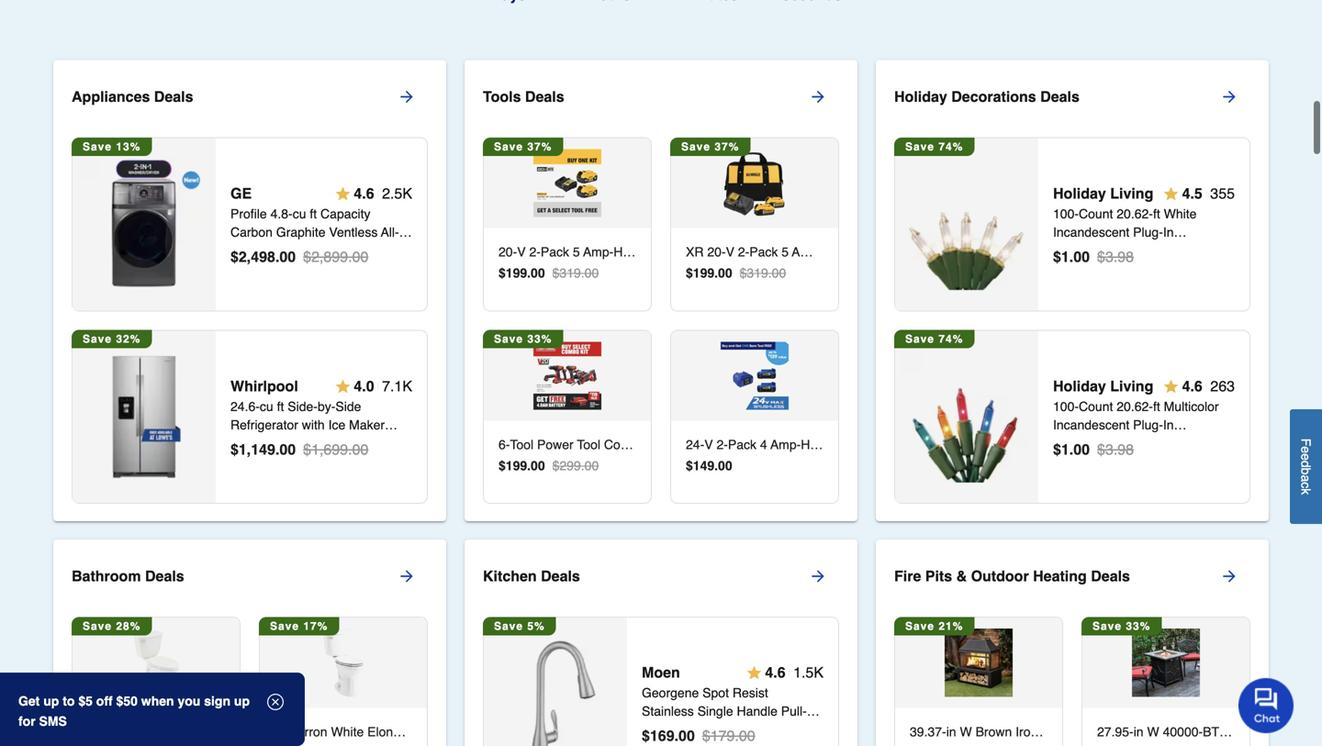 Task type: describe. For each thing, give the bounding box(es) containing it.
deals for bathroom deals
[[145, 568, 184, 585]]

kitchen image
[[490, 638, 622, 747]]

$179.00
[[703, 728, 756, 745]]

christmas for 4.5 355
[[1054, 244, 1112, 258]]

white
[[1165, 207, 1198, 222]]

arrow right image for bathroom deals
[[398, 568, 416, 586]]

100-count 20.62-ft white incandescent plug-in christmas string lights
[[1054, 207, 1198, 258]]

ventless
[[329, 225, 378, 240]]

74% for 4.6 263
[[939, 333, 964, 346]]

in
[[947, 725, 957, 740]]

1 vertical spatial save 33%
[[1093, 621, 1152, 633]]

(fingerprint
[[231, 436, 296, 451]]

by-
[[318, 400, 336, 414]]

appliances deals
[[72, 88, 193, 105]]

2 37% from the left
[[715, 140, 740, 153]]

21%
[[939, 621, 964, 633]]

1 up from the left
[[43, 695, 59, 709]]

in for 4.6 263
[[1164, 418, 1175, 433]]

lights for 4.6 263
[[1152, 436, 1187, 451]]

pits
[[926, 568, 953, 585]]

arrow right image for kitchen deals
[[809, 568, 828, 586]]

living for 4.6 263
[[1111, 378, 1154, 395]]

side
[[336, 400, 361, 414]]

$ 1 . 00 $3.98 for 4.5
[[1054, 249, 1135, 266]]

355
[[1211, 185, 1236, 202]]

1 vertical spatial fire
[[1128, 725, 1150, 740]]

georgene
[[642, 686, 699, 701]]

24.6-
[[231, 400, 260, 414]]

rating filled image for 4.6 2.5k
[[336, 187, 350, 201]]

deals right the decorations
[[1041, 88, 1080, 105]]

0 vertical spatial 33%
[[528, 333, 553, 346]]

save 28%
[[83, 621, 141, 633]]

f e e d b a c k
[[1300, 439, 1314, 495]]

$299.00
[[553, 459, 599, 474]]

burning
[[1080, 725, 1124, 740]]

resistant
[[300, 436, 354, 451]]

resist
[[733, 686, 769, 701]]

ice
[[329, 418, 346, 433]]

multicolor
[[1165, 400, 1220, 414]]

f
[[1300, 439, 1314, 447]]

1 $319.00 from the left
[[553, 266, 599, 281]]

1,149
[[239, 442, 276, 459]]

moen
[[642, 665, 681, 682]]

plug- for 4.6
[[1134, 418, 1164, 433]]

graphite
[[276, 225, 326, 240]]

pit
[[1153, 725, 1168, 740]]

5%
[[528, 621, 545, 633]]

$5
[[78, 695, 93, 709]]

deals right heating
[[1092, 568, 1131, 585]]

get up to $5 off $50 when you sign up for sms
[[18, 695, 250, 729]]

appliances
[[72, 88, 150, 105]]

4.5 355
[[1183, 185, 1236, 202]]

string for 4.6
[[1115, 436, 1149, 451]]

whirlpool
[[231, 378, 298, 395]]

stainless inside the 24.6-cu ft side-by-side refrigerator with ice maker (fingerprint resistant stainless steel)
[[357, 436, 409, 451]]

rating filled image
[[747, 666, 762, 681]]

4.0 7.1k
[[354, 378, 413, 395]]

100- for 4.5
[[1054, 207, 1080, 222]]

fire pits & outdoor heating deals link
[[895, 555, 1270, 599]]

arrow right image for holiday decorations deals
[[1221, 88, 1239, 106]]

count for 4.5 355
[[1080, 207, 1114, 222]]

k
[[1300, 489, 1314, 495]]

4.0
[[354, 378, 374, 395]]

39.37-
[[910, 725, 947, 740]]

holiday living for 4.6
[[1054, 378, 1154, 395]]

faucet
[[723, 723, 762, 738]]

christmas for 4.6 263
[[1054, 436, 1112, 451]]

washer/dryer
[[273, 244, 352, 258]]

deck
[[792, 723, 822, 738]]

rating filled image for 4.6 263
[[1165, 380, 1179, 394]]

plug- for 4.5
[[1134, 225, 1164, 240]]

in for 4.5 355
[[1164, 225, 1175, 240]]

1 for 4.6
[[1062, 442, 1070, 459]]

steel)
[[231, 455, 264, 470]]

energy
[[231, 262, 285, 277]]

with inside georgene spot resist stainless single handle pull- down kitchen faucet with deck plate
[[766, 723, 789, 738]]

save 17%
[[270, 621, 328, 633]]

39.37-in w brown iron wood-burning fire pit
[[910, 725, 1168, 740]]

kitchen deals link
[[483, 555, 858, 599]]

fire pits & outdoor heating deals
[[895, 568, 1131, 585]]

save 28% link
[[72, 618, 240, 747]]

combo
[[355, 244, 397, 258]]

wood-
[[1042, 725, 1080, 740]]

tools deals link
[[483, 75, 858, 119]]

28%
[[116, 621, 141, 633]]

fire pits & outdoor heating image for save 33%
[[1133, 630, 1201, 698]]

outdoor
[[972, 568, 1030, 585]]

side-
[[288, 400, 318, 414]]

169
[[650, 728, 675, 745]]

decorations
[[952, 88, 1037, 105]]

maker
[[349, 418, 385, 433]]

1 e from the top
[[1300, 447, 1314, 454]]

all-
[[381, 225, 399, 240]]

a
[[1300, 475, 1314, 482]]

$ 1 . 00 $3.98 for 4.6
[[1054, 442, 1135, 459]]

ge
[[231, 185, 252, 202]]

4.6 2.5k
[[354, 185, 413, 202]]

1 $ 199 . 00 $319.00 from the left
[[499, 266, 599, 281]]

lights for 4.5 355
[[1152, 244, 1187, 258]]

down
[[642, 723, 673, 738]]

20.62- for 4.6 263
[[1117, 400, 1154, 414]]

holiday inside holiday decorations deals link
[[895, 88, 948, 105]]

2 e from the top
[[1300, 454, 1314, 461]]

save 13%
[[83, 140, 141, 153]]

to
[[63, 695, 75, 709]]

profile
[[231, 207, 267, 222]]

4.8-
[[271, 207, 293, 222]]

tools
[[483, 88, 521, 105]]

4.6 for 4.6 263
[[1183, 378, 1203, 395]]

holiday decorations image for 4.6 263
[[902, 352, 1033, 483]]

1.5k
[[794, 665, 824, 682]]

capacity
[[321, 207, 371, 222]]

save 33% link
[[1082, 618, 1250, 747]]



Task type: locate. For each thing, give the bounding box(es) containing it.
e up the b
[[1300, 454, 1314, 461]]

cu inside the 24.6-cu ft side-by-side refrigerator with ice maker (fingerprint resistant stainless steel)
[[260, 400, 274, 414]]

holiday living for 4.5
[[1054, 185, 1154, 202]]

20.62- for 4.5 355
[[1117, 207, 1154, 222]]

1 vertical spatial holiday living
[[1054, 378, 1154, 395]]

100-
[[1054, 207, 1080, 222], [1054, 400, 1080, 414]]

0 vertical spatial incandescent
[[1054, 225, 1130, 240]]

fire left "pits"
[[895, 568, 922, 585]]

arrow right image inside holiday decorations deals link
[[1221, 88, 1239, 106]]

up right sign
[[234, 695, 250, 709]]

4.6 1.5k
[[766, 665, 824, 682]]

0 vertical spatial 4.6
[[354, 185, 374, 202]]

1 vertical spatial appliances image
[[78, 352, 210, 483]]

appliances image down the 13%
[[78, 159, 210, 290]]

1 plug- from the top
[[1134, 225, 1164, 240]]

$3.98
[[1098, 249, 1135, 266], [1098, 442, 1135, 459]]

1 horizontal spatial fire
[[1128, 725, 1150, 740]]

2 $ 1 . 00 $3.98 from the top
[[1054, 442, 1135, 459]]

incandescent inside 100-count 20.62-ft white incandescent plug-in christmas string lights
[[1054, 225, 1130, 240]]

count
[[1080, 207, 1114, 222], [1080, 400, 1114, 414]]

2 save 74% from the top
[[906, 333, 964, 346]]

get
[[18, 695, 40, 709]]

0 vertical spatial save 74%
[[906, 140, 964, 153]]

kitchen deals
[[483, 568, 580, 585]]

cu
[[293, 207, 306, 222], [260, 400, 274, 414]]

appliances image for whirlpool
[[78, 352, 210, 483]]

1 in from the top
[[1164, 225, 1175, 240]]

1 1 from the top
[[1062, 249, 1070, 266]]

deals for tools deals
[[525, 88, 565, 105]]

0 horizontal spatial stainless
[[357, 436, 409, 451]]

1 horizontal spatial 37%
[[715, 140, 740, 153]]

holiday living up "100-count 20.62-ft multicolor incandescent plug-in christmas string lights"
[[1054, 378, 1154, 395]]

string inside 100-count 20.62-ft white incandescent plug-in christmas string lights
[[1115, 244, 1149, 258]]

1 vertical spatial christmas
[[1054, 436, 1112, 451]]

1 vertical spatial living
[[1111, 378, 1154, 395]]

0 horizontal spatial cu
[[260, 400, 274, 414]]

1 horizontal spatial up
[[234, 695, 250, 709]]

1 vertical spatial holiday decorations image
[[902, 352, 1033, 483]]

1 horizontal spatial stainless
[[642, 705, 694, 719]]

sign
[[204, 695, 231, 709]]

0 vertical spatial plug-
[[1134, 225, 1164, 240]]

fire pits & outdoor heating image
[[945, 630, 1013, 698], [1133, 630, 1201, 698]]

christmas
[[1054, 244, 1112, 258], [1054, 436, 1112, 451]]

heating
[[1034, 568, 1088, 585]]

2 holiday living from the top
[[1054, 378, 1154, 395]]

0 vertical spatial string
[[1115, 244, 1149, 258]]

0 vertical spatial 100-
[[1054, 207, 1080, 222]]

lights down white
[[1152, 244, 1187, 258]]

string for 4.5
[[1115, 244, 1149, 258]]

1 save 37% from the left
[[494, 140, 553, 153]]

1 horizontal spatial 33%
[[1127, 621, 1152, 633]]

deals right appliances
[[154, 88, 193, 105]]

with inside the 24.6-cu ft side-by-side refrigerator with ice maker (fingerprint resistant stainless steel)
[[302, 418, 325, 433]]

holiday
[[895, 88, 948, 105], [1054, 185, 1107, 202], [1054, 378, 1107, 395]]

0 horizontal spatial $319.00
[[553, 266, 599, 281]]

incandescent
[[1054, 225, 1130, 240], [1054, 418, 1130, 433]]

in down multicolor
[[1164, 418, 1175, 433]]

holiday decorations deals link
[[895, 75, 1270, 119]]

1 horizontal spatial 4.6
[[766, 665, 786, 682]]

d
[[1300, 461, 1314, 468]]

1 100- from the top
[[1054, 207, 1080, 222]]

b
[[1300, 468, 1314, 475]]

2.5k
[[382, 185, 413, 202]]

1 bathroom image from the left
[[122, 630, 190, 698]]

cu up "refrigerator" at the bottom left of the page
[[260, 400, 274, 414]]

living up 100-count 20.62-ft white incandescent plug-in christmas string lights
[[1111, 185, 1154, 202]]

you
[[178, 695, 201, 709]]

holiday decorations image for 4.5 355
[[902, 159, 1033, 290]]

7.1k
[[382, 378, 413, 395]]

ft for 4.5 355
[[1154, 207, 1161, 222]]

1 vertical spatial in
[[1164, 418, 1175, 433]]

living up "100-count 20.62-ft multicolor incandescent plug-in christmas string lights"
[[1111, 378, 1154, 395]]

rating filled image left 4.5
[[1165, 187, 1179, 201]]

1 christmas from the top
[[1054, 244, 1112, 258]]

string inside "100-count 20.62-ft multicolor incandescent plug-in christmas string lights"
[[1115, 436, 1149, 451]]

ft left multicolor
[[1154, 400, 1161, 414]]

appliances image down 32%
[[78, 352, 210, 483]]

arrow right image inside bathroom deals link
[[398, 568, 416, 586]]

2 christmas from the top
[[1054, 436, 1112, 451]]

0 vertical spatial cu
[[293, 207, 306, 222]]

1 for 4.5
[[1062, 249, 1070, 266]]

plug- inside "100-count 20.62-ft multicolor incandescent plug-in christmas string lights"
[[1134, 418, 1164, 433]]

4.6 up capacity
[[354, 185, 374, 202]]

2 20.62- from the top
[[1117, 400, 1154, 414]]

bathroom image inside 'save 17%' link
[[309, 630, 378, 698]]

save 21%
[[906, 621, 964, 633]]

iron
[[1016, 725, 1038, 740]]

ft inside the 24.6-cu ft side-by-side refrigerator with ice maker (fingerprint resistant stainless steel)
[[277, 400, 284, 414]]

tools deals
[[483, 88, 565, 105]]

holiday for 4.5
[[1054, 185, 1107, 202]]

1 holiday living from the top
[[1054, 185, 1154, 202]]

arrow right image for fire pits & outdoor heating deals
[[1221, 568, 1239, 586]]

1 vertical spatial with
[[766, 723, 789, 738]]

20.62- left white
[[1117, 207, 1154, 222]]

lights down multicolor
[[1152, 436, 1187, 451]]

1 vertical spatial 20.62-
[[1117, 400, 1154, 414]]

kitchen down the single
[[677, 723, 719, 738]]

in-
[[231, 244, 245, 258]]

ft for 4.6 2.5k
[[310, 207, 317, 222]]

1 vertical spatial lights
[[1152, 436, 1187, 451]]

bathroom image for save 17%
[[309, 630, 378, 698]]

17%
[[304, 621, 328, 633]]

cu inside the profile 4.8-cu ft capacity carbon graphite ventless all- in-one washer/dryer combo energy star
[[293, 207, 306, 222]]

0 vertical spatial in
[[1164, 225, 1175, 240]]

plate
[[642, 741, 672, 747]]

save 37% down tools deals link
[[682, 140, 740, 153]]

20.62- inside 100-count 20.62-ft white incandescent plug-in christmas string lights
[[1117, 207, 1154, 222]]

fire pits & outdoor heating image up w at right
[[945, 630, 1013, 698]]

lights inside "100-count 20.62-ft multicolor incandescent plug-in christmas string lights"
[[1152, 436, 1187, 451]]

1 incandescent from the top
[[1054, 225, 1130, 240]]

2 living from the top
[[1111, 378, 1154, 395]]

100- inside "100-count 20.62-ft multicolor incandescent plug-in christmas string lights"
[[1054, 400, 1080, 414]]

0 vertical spatial holiday decorations image
[[902, 159, 1033, 290]]

74% for 4.5 355
[[939, 140, 964, 153]]

ft inside "100-count 20.62-ft multicolor incandescent plug-in christmas string lights"
[[1154, 400, 1161, 414]]

rating filled image for 4.0 7.1k
[[336, 380, 350, 394]]

2 string from the top
[[1115, 436, 1149, 451]]

0 vertical spatial appliances image
[[78, 159, 210, 290]]

rating filled image up capacity
[[336, 187, 350, 201]]

2 $3.98 from the top
[[1098, 442, 1135, 459]]

1 holiday decorations image from the top
[[902, 159, 1033, 290]]

lights inside 100-count 20.62-ft white incandescent plug-in christmas string lights
[[1152, 244, 1187, 258]]

1 vertical spatial cu
[[260, 400, 274, 414]]

string
[[1115, 244, 1149, 258], [1115, 436, 1149, 451]]

0 horizontal spatial fire pits & outdoor heating image
[[945, 630, 1013, 698]]

arrow right image
[[809, 88, 828, 106], [1221, 88, 1239, 106], [1221, 568, 1239, 586]]

holiday left the decorations
[[895, 88, 948, 105]]

stainless down georgene at bottom
[[642, 705, 694, 719]]

pull-
[[782, 705, 807, 719]]

149
[[693, 459, 715, 474]]

bathroom image for save 28%
[[122, 630, 190, 698]]

w
[[961, 725, 973, 740]]

1 horizontal spatial save 37%
[[682, 140, 740, 153]]

fire left pit
[[1128, 725, 1150, 740]]

1 vertical spatial count
[[1080, 400, 1114, 414]]

0 vertical spatial count
[[1080, 207, 1114, 222]]

deals right tools
[[525, 88, 565, 105]]

1 vertical spatial plug-
[[1134, 418, 1164, 433]]

1 save 74% from the top
[[906, 140, 964, 153]]

rating filled image up side on the bottom left
[[336, 380, 350, 394]]

2,498
[[239, 249, 276, 266]]

1 vertical spatial 33%
[[1127, 621, 1152, 633]]

2 fire pits & outdoor heating image from the left
[[1133, 630, 1201, 698]]

1 horizontal spatial with
[[766, 723, 789, 738]]

2 vertical spatial holiday
[[1054, 378, 1107, 395]]

0 horizontal spatial up
[[43, 695, 59, 709]]

save 74% for 4.5
[[906, 140, 964, 153]]

0 vertical spatial stainless
[[357, 436, 409, 451]]

fire pits & outdoor heating image up pit
[[1133, 630, 1201, 698]]

0 horizontal spatial kitchen
[[483, 568, 537, 585]]

$ 149 . 00
[[686, 459, 733, 474]]

1 horizontal spatial fire pits & outdoor heating image
[[1133, 630, 1201, 698]]

save 17% link
[[259, 618, 427, 747]]

2 appliances image from the top
[[78, 352, 210, 483]]

1 vertical spatial 100-
[[1054, 400, 1080, 414]]

1 vertical spatial incandescent
[[1054, 418, 1130, 433]]

$3.98 for 4.6 263
[[1098, 442, 1135, 459]]

ft inside the profile 4.8-cu ft capacity carbon graphite ventless all- in-one washer/dryer combo energy star
[[310, 207, 317, 222]]

20.62- left multicolor
[[1117, 400, 1154, 414]]

&
[[957, 568, 968, 585]]

fire pits & outdoor heating image inside save 33% link
[[1133, 630, 1201, 698]]

carbon
[[231, 225, 273, 240]]

single
[[698, 705, 734, 719]]

incandescent for 4.5
[[1054, 225, 1130, 240]]

0 horizontal spatial save 33%
[[494, 333, 553, 346]]

chat invite button image
[[1239, 678, 1295, 734]]

deals
[[154, 88, 193, 105], [525, 88, 565, 105], [1041, 88, 1080, 105], [145, 568, 184, 585], [541, 568, 580, 585], [1092, 568, 1131, 585]]

1 appliances image from the top
[[78, 159, 210, 290]]

cu up graphite
[[293, 207, 306, 222]]

when
[[141, 695, 174, 709]]

$50
[[116, 695, 138, 709]]

ft inside 100-count 20.62-ft white incandescent plug-in christmas string lights
[[1154, 207, 1161, 222]]

arrow right image inside kitchen deals link
[[809, 568, 828, 586]]

100- inside 100-count 20.62-ft white incandescent plug-in christmas string lights
[[1054, 207, 1080, 222]]

arrow right image inside "fire pits & outdoor heating deals" link
[[1221, 568, 1239, 586]]

1 vertical spatial stainless
[[642, 705, 694, 719]]

arrow right image inside appliances deals link
[[398, 88, 416, 106]]

0 vertical spatial fire
[[895, 568, 922, 585]]

32%
[[116, 333, 141, 346]]

spot
[[703, 686, 729, 701]]

up left to
[[43, 695, 59, 709]]

1 vertical spatial holiday
[[1054, 185, 1107, 202]]

ft left white
[[1154, 207, 1161, 222]]

0 horizontal spatial 33%
[[528, 333, 553, 346]]

$ 1,149 . 00 $1,699.00
[[231, 442, 369, 459]]

in down white
[[1164, 225, 1175, 240]]

1 $ 1 . 00 $3.98 from the top
[[1054, 249, 1135, 266]]

appliances deals link
[[72, 75, 447, 119]]

$2,899.00
[[303, 249, 369, 266]]

rating filled image up multicolor
[[1165, 380, 1179, 394]]

0 vertical spatial $3.98
[[1098, 249, 1135, 266]]

holiday decorations deals
[[895, 88, 1080, 105]]

2 vertical spatial 4.6
[[766, 665, 786, 682]]

incandescent inside "100-count 20.62-ft multicolor incandescent plug-in christmas string lights"
[[1054, 418, 1130, 433]]

with down pull-
[[766, 723, 789, 738]]

holiday living
[[1054, 185, 1154, 202], [1054, 378, 1154, 395]]

1 horizontal spatial kitchen
[[677, 723, 719, 738]]

incandescent for 4.6
[[1054, 418, 1130, 433]]

arrow right image for appliances deals
[[398, 88, 416, 106]]

fire
[[895, 568, 922, 585], [1128, 725, 1150, 740]]

20.62- inside "100-count 20.62-ft multicolor incandescent plug-in christmas string lights"
[[1117, 400, 1154, 414]]

1 living from the top
[[1111, 185, 1154, 202]]

bathroom image
[[122, 630, 190, 698], [309, 630, 378, 698]]

1 horizontal spatial cu
[[293, 207, 306, 222]]

plug- inside 100-count 20.62-ft white incandescent plug-in christmas string lights
[[1134, 225, 1164, 240]]

christmas inside "100-count 20.62-ft multicolor incandescent plug-in christmas string lights"
[[1054, 436, 1112, 451]]

in
[[1164, 225, 1175, 240], [1164, 418, 1175, 433]]

deals for kitchen deals
[[541, 568, 580, 585]]

with down side-
[[302, 418, 325, 433]]

appliances image for ge
[[78, 159, 210, 290]]

profile 4.8-cu ft capacity carbon graphite ventless all- in-one washer/dryer combo energy star
[[231, 207, 399, 277]]

1 horizontal spatial save 33%
[[1093, 621, 1152, 633]]

for
[[18, 715, 36, 729]]

rating filled image
[[336, 187, 350, 201], [1165, 187, 1179, 201], [336, 380, 350, 394], [1165, 380, 1179, 394]]

2 up from the left
[[234, 695, 250, 709]]

2 incandescent from the top
[[1054, 418, 1130, 433]]

save 32%
[[83, 333, 141, 346]]

deals up 5%
[[541, 568, 580, 585]]

0 vertical spatial 1
[[1062, 249, 1070, 266]]

e up d
[[1300, 447, 1314, 454]]

0 horizontal spatial 37%
[[528, 140, 553, 153]]

0 vertical spatial 74%
[[939, 140, 964, 153]]

24.6-cu ft side-by-side refrigerator with ice maker (fingerprint resistant stainless steel)
[[231, 400, 409, 470]]

count for 4.6 263
[[1080, 400, 1114, 414]]

100-count 20.62-ft multicolor incandescent plug-in christmas string lights
[[1054, 400, 1220, 451]]

263
[[1211, 378, 1236, 395]]

living for 4.5 355
[[1111, 185, 1154, 202]]

1 horizontal spatial bathroom image
[[309, 630, 378, 698]]

0 horizontal spatial with
[[302, 418, 325, 433]]

c
[[1300, 482, 1314, 489]]

4.6 for 4.6 2.5k
[[354, 185, 374, 202]]

$
[[231, 249, 239, 266], [1054, 249, 1062, 266], [499, 266, 506, 281], [686, 266, 693, 281], [231, 442, 239, 459], [1054, 442, 1062, 459], [499, 459, 506, 474], [686, 459, 693, 474], [642, 728, 650, 745]]

2 bathroom image from the left
[[309, 630, 378, 698]]

rating filled image for 4.5 355
[[1165, 187, 1179, 201]]

$1,699.00
[[303, 442, 369, 459]]

0 vertical spatial holiday
[[895, 88, 948, 105]]

1 vertical spatial 74%
[[939, 333, 964, 346]]

2 save 37% from the left
[[682, 140, 740, 153]]

2 $ 199 . 00 $319.00 from the left
[[686, 266, 787, 281]]

0 horizontal spatial 4.6
[[354, 185, 374, 202]]

2 count from the top
[[1080, 400, 1114, 414]]

0 vertical spatial $ 1 . 00 $3.98
[[1054, 249, 1135, 266]]

37% down tools deals link
[[715, 140, 740, 153]]

1 count from the top
[[1080, 207, 1114, 222]]

1 vertical spatial kitchen
[[677, 723, 719, 738]]

0 vertical spatial save 33%
[[494, 333, 553, 346]]

2 holiday decorations image from the top
[[902, 352, 1033, 483]]

37% down tools deals
[[528, 140, 553, 153]]

tools image
[[534, 149, 602, 218], [721, 149, 789, 218], [534, 342, 602, 410], [721, 342, 789, 410]]

holiday up 100-count 20.62-ft white incandescent plug-in christmas string lights
[[1054, 185, 1107, 202]]

kitchen up save 5%
[[483, 568, 537, 585]]

save 33%
[[494, 333, 553, 346], [1093, 621, 1152, 633]]

holiday decorations image
[[902, 159, 1033, 290], [902, 352, 1033, 483]]

bathroom image inside save 28% link
[[122, 630, 190, 698]]

2 plug- from the top
[[1134, 418, 1164, 433]]

deals for appliances deals
[[154, 88, 193, 105]]

1 fire pits & outdoor heating image from the left
[[945, 630, 1013, 698]]

4.6 for 4.6 1.5k
[[766, 665, 786, 682]]

1 37% from the left
[[528, 140, 553, 153]]

0 vertical spatial kitchen
[[483, 568, 537, 585]]

0 horizontal spatial bathroom image
[[122, 630, 190, 698]]

kitchen inside georgene spot resist stainless single handle pull- down kitchen faucet with deck plate
[[677, 723, 719, 738]]

2 horizontal spatial 4.6
[[1183, 378, 1203, 395]]

2 lights from the top
[[1152, 436, 1187, 451]]

2 in from the top
[[1164, 418, 1175, 433]]

1 vertical spatial $3.98
[[1098, 442, 1135, 459]]

0 vertical spatial lights
[[1152, 244, 1187, 258]]

off
[[96, 695, 113, 709]]

fire pits & outdoor heating image for save 21%
[[945, 630, 1013, 698]]

2 $319.00 from the left
[[740, 266, 787, 281]]

1 string from the top
[[1115, 244, 1149, 258]]

in inside 100-count 20.62-ft white incandescent plug-in christmas string lights
[[1164, 225, 1175, 240]]

0 vertical spatial holiday living
[[1054, 185, 1154, 202]]

0 horizontal spatial $ 199 . 00 $319.00
[[499, 266, 599, 281]]

0 vertical spatial christmas
[[1054, 244, 1112, 258]]

$ 2,498 . 00 $2,899.00
[[231, 249, 369, 266]]

arrow right image
[[398, 88, 416, 106], [398, 568, 416, 586], [809, 568, 828, 586]]

0 horizontal spatial save 37%
[[494, 140, 553, 153]]

0 vertical spatial living
[[1111, 185, 1154, 202]]

1 vertical spatial save 74%
[[906, 333, 964, 346]]

1 vertical spatial 4.6
[[1183, 378, 1203, 395]]

1 vertical spatial string
[[1115, 436, 1149, 451]]

with
[[302, 418, 325, 433], [766, 723, 789, 738]]

2 100- from the top
[[1054, 400, 1080, 414]]

deals right bathroom
[[145, 568, 184, 585]]

1 20.62- from the top
[[1117, 207, 1154, 222]]

2 74% from the top
[[939, 333, 964, 346]]

199
[[506, 266, 527, 281], [693, 266, 715, 281], [506, 459, 527, 474]]

handle
[[737, 705, 778, 719]]

4.6 right rating filled icon
[[766, 665, 786, 682]]

stainless inside georgene spot resist stainless single handle pull- down kitchen faucet with deck plate
[[642, 705, 694, 719]]

ft up graphite
[[310, 207, 317, 222]]

in inside "100-count 20.62-ft multicolor incandescent plug-in christmas string lights"
[[1164, 418, 1175, 433]]

37%
[[528, 140, 553, 153], [715, 140, 740, 153]]

1 lights from the top
[[1152, 244, 1187, 258]]

1 74% from the top
[[939, 140, 964, 153]]

holiday living up 100-count 20.62-ft white incandescent plug-in christmas string lights
[[1054, 185, 1154, 202]]

one
[[245, 244, 269, 258]]

$3.98 for 4.5 355
[[1098, 249, 1135, 266]]

arrow right image for tools deals
[[809, 88, 828, 106]]

christmas inside 100-count 20.62-ft white incandescent plug-in christmas string lights
[[1054, 244, 1112, 258]]

1 vertical spatial 1
[[1062, 442, 1070, 459]]

save 74% for 4.6
[[906, 333, 964, 346]]

74%
[[939, 140, 964, 153], [939, 333, 964, 346]]

1 horizontal spatial $319.00
[[740, 266, 787, 281]]

ft for 4.6 263
[[1154, 400, 1161, 414]]

count inside 100-count 20.62-ft white incandescent plug-in christmas string lights
[[1080, 207, 1114, 222]]

save 5%
[[494, 621, 545, 633]]

0 horizontal spatial fire
[[895, 568, 922, 585]]

13%
[[116, 140, 141, 153]]

holiday for 4.6
[[1054, 378, 1107, 395]]

0 vertical spatial with
[[302, 418, 325, 433]]

count inside "100-count 20.62-ft multicolor incandescent plug-in christmas string lights"
[[1080, 400, 1114, 414]]

ft
[[310, 207, 317, 222], [1154, 207, 1161, 222], [277, 400, 284, 414], [1154, 400, 1161, 414]]

1 vertical spatial $ 1 . 00 $3.98
[[1054, 442, 1135, 459]]

arrow right image inside tools deals link
[[809, 88, 828, 106]]

appliances image
[[78, 159, 210, 290], [78, 352, 210, 483]]

100- for 4.6
[[1054, 400, 1080, 414]]

0 vertical spatial 20.62-
[[1117, 207, 1154, 222]]

holiday up "100-count 20.62-ft multicolor incandescent plug-in christmas string lights"
[[1054, 378, 1107, 395]]

1 $3.98 from the top
[[1098, 249, 1135, 266]]

timer
[[456, 0, 867, 12]]

ft left side-
[[277, 400, 284, 414]]

2 1 from the top
[[1062, 442, 1070, 459]]

bathroom
[[72, 568, 141, 585]]

kitchen
[[483, 568, 537, 585], [677, 723, 719, 738]]

4.6 up multicolor
[[1183, 378, 1203, 395]]

save 37% down tools deals
[[494, 140, 553, 153]]

1 horizontal spatial $ 199 . 00 $319.00
[[686, 266, 787, 281]]

$ 169 . 00 $179.00
[[642, 728, 756, 745]]

stainless down maker
[[357, 436, 409, 451]]

georgene spot resist stainless single handle pull- down kitchen faucet with deck plate
[[642, 686, 822, 747]]



Task type: vqa. For each thing, say whether or not it's contained in the screenshot.
rating filled image related to 4.6 2.5K
yes



